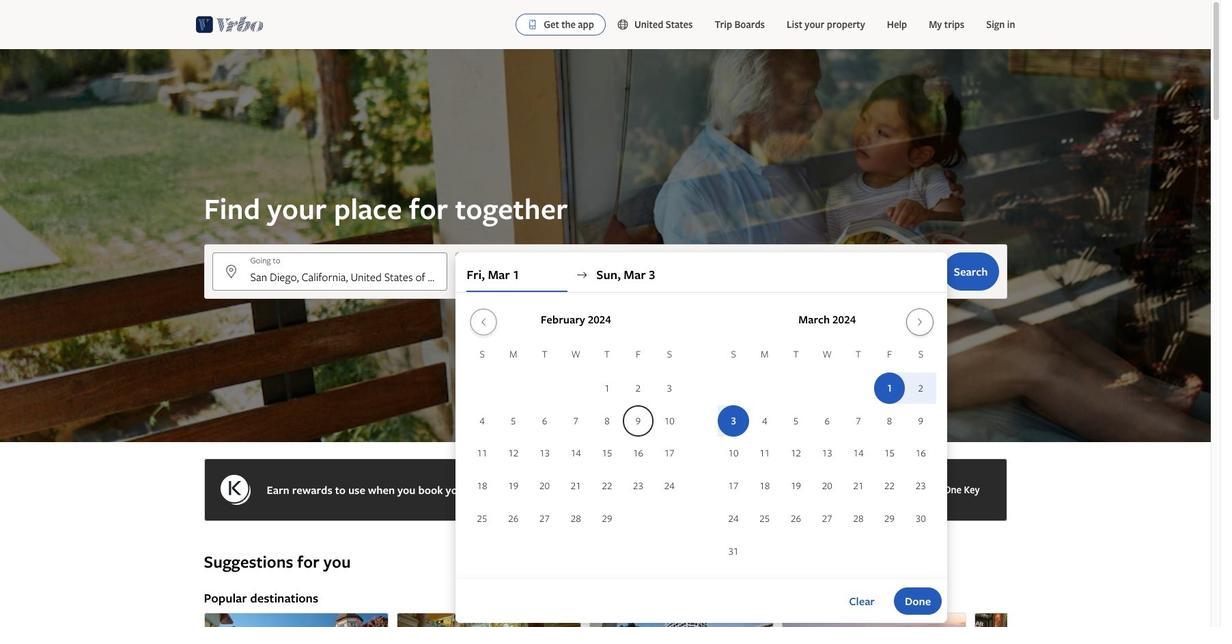 Task type: vqa. For each thing, say whether or not it's contained in the screenshot.
Room image
no



Task type: describe. For each thing, give the bounding box(es) containing it.
makiki - lower punchbowl - tantalus showing landscape views, a sunset and a city image
[[782, 613, 966, 628]]

february 2024 element
[[467, 347, 685, 536]]

leavenworth featuring a small town or village and street scenes image
[[204, 613, 388, 628]]

small image
[[617, 18, 635, 31]]

previous month image
[[475, 317, 492, 328]]

downtown seattle featuring a skyscraper, a city and street scenes image
[[589, 613, 774, 628]]



Task type: locate. For each thing, give the bounding box(es) containing it.
application inside wizard region
[[467, 303, 937, 569]]

wizard region
[[0, 49, 1211, 623]]

download the app button image
[[527, 19, 538, 30]]

next month image
[[912, 317, 928, 328]]

vrbo logo image
[[196, 14, 263, 36]]

march 2024 element
[[718, 347, 937, 569]]

directional image
[[576, 269, 588, 281]]

las vegas featuring interior views image
[[397, 613, 581, 628]]

gastown showing signage, street scenes and outdoor eating image
[[974, 613, 1159, 628]]

main content
[[0, 49, 1211, 628]]

application
[[467, 303, 937, 569]]

recently viewed region
[[196, 530, 1015, 552]]



